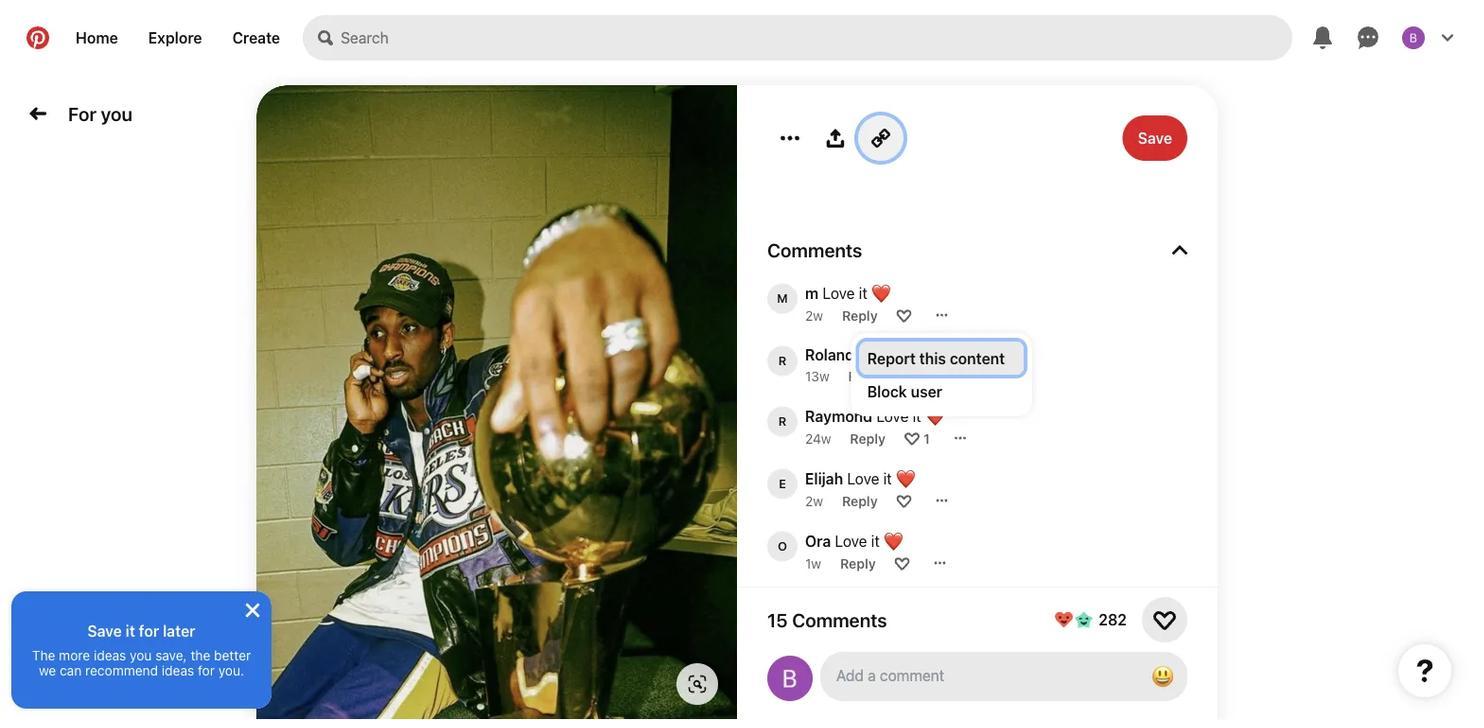 Task type: vqa. For each thing, say whether or not it's contained in the screenshot.


Task type: locate. For each thing, give the bounding box(es) containing it.
1 horizontal spatial save
[[1138, 129, 1172, 147]]

it for ora love it ❤️
[[871, 532, 880, 550]]

1 horizontal spatial for
[[198, 663, 215, 678]]

comments
[[767, 238, 862, 261], [792, 609, 887, 631]]

react image down "cj cle jr /rj ray jr/jaron" link
[[897, 680, 912, 695]]

for left "later" on the bottom
[[139, 622, 159, 640]]

😃 button
[[820, 652, 1187, 701], [1144, 658, 1182, 695]]

6w
[[805, 618, 824, 633]]

0 vertical spatial for
[[139, 622, 159, 640]]

reaction image
[[1153, 608, 1176, 631]]

13w
[[805, 368, 829, 383]]

ora link
[[805, 532, 831, 550]]

ora image
[[767, 531, 798, 562]]

0 vertical spatial save
[[1138, 129, 1172, 147]]

❤️ down react image at the bottom of the page
[[884, 532, 899, 550]]

more
[[59, 647, 90, 663]]

❤️ up react image at the bottom of the page
[[896, 469, 911, 487]]

2 2w from the top
[[805, 493, 823, 508]]

it right ora link
[[871, 532, 880, 550]]

2w
[[805, 307, 823, 323], [805, 493, 823, 508]]

reply button down m love it ❤️
[[842, 307, 878, 323]]

save for save it for later the more ideas you save, the better we can recommend ideas for you.
[[87, 622, 122, 640]]

m love it ❤️
[[805, 284, 887, 302]]

react image left 3
[[903, 368, 918, 383]]

ora love it ❤️
[[805, 532, 899, 550]]

great
[[867, 346, 903, 364]]

it right s on the bottom right of the page
[[853, 594, 862, 612]]

save,
[[155, 647, 187, 663]]

you
[[101, 102, 132, 125], [130, 647, 152, 663]]

1
[[924, 430, 930, 446]]

15
[[767, 609, 788, 631]]

better
[[214, 647, 251, 663]]

reply
[[842, 307, 878, 323], [848, 368, 884, 383], [850, 430, 886, 446], [842, 493, 878, 508], [840, 555, 876, 571], [842, 618, 878, 633], [842, 680, 878, 696]]

ideas right 'more'
[[94, 647, 126, 663]]

ray
[[909, 657, 939, 675]]

for you button
[[61, 95, 140, 132]]

1 horizontal spatial ideas
[[162, 663, 194, 678]]

❤️ up 1 button
[[925, 407, 940, 425]]

reply button for ora
[[840, 555, 876, 571]]

reply button down "s love it ❤️"
[[842, 618, 878, 633]]

react image for 1w
[[895, 555, 910, 571]]

m
[[805, 284, 819, 302]]

24w
[[805, 430, 831, 446]]

❤️ up 'jr'
[[866, 594, 881, 612]]

❤️ up 'great'
[[871, 284, 887, 302]]

rolando great photo rip legend
[[805, 346, 1020, 364]]

raymond love it ❤️
[[805, 407, 940, 425]]

ideas
[[94, 647, 126, 663], [162, 663, 194, 678]]

reply down ora love it ❤️
[[840, 555, 876, 571]]

elijah image
[[767, 469, 798, 499]]

react image
[[897, 307, 912, 323], [903, 368, 918, 383], [905, 430, 920, 446], [895, 555, 910, 571], [897, 680, 912, 695]]

3
[[922, 368, 930, 383]]

it up recommend at bottom
[[126, 622, 135, 640]]

0 horizontal spatial for
[[139, 622, 159, 640]]

ideas down "later" on the bottom
[[162, 663, 194, 678]]

save for save
[[1138, 129, 1172, 147]]

report this content menu item
[[860, 342, 1024, 375]]

reply down elijah love it ❤️
[[842, 493, 878, 508]]

1 vertical spatial for
[[198, 663, 215, 678]]

you inside save it for later the more ideas you save, the better we can recommend ideas for you.
[[130, 647, 152, 663]]

rolando image
[[767, 346, 798, 376]]

1 vertical spatial you
[[130, 647, 152, 663]]

rolando
[[805, 346, 863, 364]]

Add a comment field
[[837, 666, 1129, 684]]

it
[[859, 284, 867, 302], [913, 407, 921, 425], [883, 469, 892, 487], [871, 532, 880, 550], [853, 594, 862, 612], [126, 622, 135, 640]]

it down user
[[913, 407, 921, 425]]

you right for on the left of page
[[101, 102, 132, 125]]

0 vertical spatial comments
[[767, 238, 862, 261]]

reply button down 'great'
[[848, 368, 884, 383]]

❤️ for ora love it ❤️
[[884, 532, 899, 550]]

love right ora link
[[835, 532, 867, 550]]

love for elijah
[[847, 469, 879, 487]]

explore link
[[133, 15, 217, 61]]

you left save,
[[130, 647, 152, 663]]

reply down "s love it ❤️"
[[842, 618, 878, 633]]

block user
[[867, 382, 942, 400]]

for
[[68, 102, 97, 125]]

for
[[139, 622, 159, 640], [198, 663, 215, 678]]

❤️ for elijah love it ❤️
[[896, 469, 911, 487]]

1 2w from the top
[[805, 307, 823, 323]]

2w for elijah
[[805, 493, 823, 508]]

❤️ for m love it ❤️
[[871, 284, 887, 302]]

0 horizontal spatial save
[[87, 622, 122, 640]]

react image up 'rolando great photo rip legend'
[[897, 307, 912, 323]]

reply down 'great'
[[848, 368, 884, 383]]

1 vertical spatial 2w
[[805, 493, 823, 508]]

save
[[1138, 129, 1172, 147], [87, 622, 122, 640]]

ora
[[805, 532, 831, 550]]

for left you.
[[198, 663, 215, 678]]

reply down raymond love it ❤️
[[850, 430, 886, 446]]

reply button down ora love it ❤️
[[840, 555, 876, 571]]

jr
[[860, 657, 879, 675]]

reply down m love it ❤️
[[842, 307, 878, 323]]

it for m love it ❤️
[[859, 284, 867, 302]]

report this content
[[867, 349, 1005, 367]]

0 vertical spatial 2w
[[805, 307, 823, 323]]

1 vertical spatial save
[[87, 622, 122, 640]]

love right m link
[[823, 284, 855, 302]]

it right m
[[859, 284, 867, 302]]

search icon image
[[318, 30, 333, 45]]

❤️ for raymond love it ❤️
[[925, 407, 940, 425]]

react image down ora love it ❤️
[[895, 555, 910, 571]]

2w down elijah
[[805, 493, 823, 508]]

love down block
[[876, 407, 909, 425]]

love
[[823, 284, 855, 302], [876, 407, 909, 425], [847, 469, 879, 487], [835, 532, 867, 550], [817, 594, 849, 612]]

comments up m
[[767, 238, 862, 261]]

you inside button
[[101, 102, 132, 125]]

reply button
[[842, 307, 878, 323], [848, 368, 884, 383], [850, 430, 886, 446], [842, 493, 878, 508], [840, 555, 876, 571], [842, 618, 878, 633], [842, 680, 878, 696]]

rolando link
[[805, 346, 863, 364]]

raymond image
[[767, 406, 798, 437]]

reply button for elijah
[[842, 493, 878, 508]]

react image for 4w
[[897, 680, 912, 695]]

2w for m
[[805, 307, 823, 323]]

comments up cle
[[792, 609, 887, 631]]

it for elijah love it ❤️
[[883, 469, 892, 487]]

it right elijah
[[883, 469, 892, 487]]

this
[[919, 349, 946, 367]]

home link
[[61, 15, 133, 61]]

recommend
[[85, 663, 158, 678]]

save inside save it for later the more ideas you save, the better we can recommend ideas for you.
[[87, 622, 122, 640]]

2w down m
[[805, 307, 823, 323]]

it inside save it for later the more ideas you save, the better we can recommend ideas for you.
[[126, 622, 135, 640]]

reply button down raymond love it ❤️
[[850, 430, 886, 446]]

report
[[867, 349, 916, 367]]

love right elijah
[[847, 469, 879, 487]]

reply for m
[[842, 307, 878, 323]]

3 button
[[922, 368, 930, 383]]

m link
[[805, 284, 819, 302]]

save button
[[1123, 115, 1187, 161], [1123, 115, 1187, 161]]

0 vertical spatial you
[[101, 102, 132, 125]]

reply button down elijah love it ❤️
[[842, 493, 878, 508]]

❤️
[[871, 284, 887, 302], [925, 407, 940, 425], [896, 469, 911, 487], [884, 532, 899, 550], [866, 594, 881, 612]]



Task type: describe. For each thing, give the bounding box(es) containing it.
content
[[950, 349, 1005, 367]]

/rj
[[882, 657, 905, 675]]

rip
[[951, 346, 969, 364]]

we
[[39, 663, 56, 678]]

cj
[[805, 657, 824, 675]]

cj cle jr /rj ray jr/jaron link
[[805, 657, 1016, 675]]

love right s on the bottom right of the page
[[817, 594, 849, 612]]

love for raymond
[[876, 407, 909, 425]]

Search text field
[[341, 15, 1292, 61]]

for you
[[68, 102, 132, 125]]

click to shop image
[[688, 675, 707, 694]]

cle
[[828, 657, 856, 675]]

4w
[[805, 680, 823, 696]]

15 comments
[[767, 609, 887, 631]]

reply down 'jr'
[[842, 680, 878, 696]]

raymond link
[[805, 407, 872, 425]]

react image for 2w
[[897, 307, 912, 323]]

❤️ for s love it ❤️
[[866, 594, 881, 612]]

user
[[911, 382, 942, 400]]

expand icon image
[[1172, 242, 1187, 257]]

it for raymond love it ❤️
[[913, 407, 921, 425]]

cj cle jr /rj ray jr/jaron image
[[767, 656, 798, 686]]

1 button
[[924, 430, 930, 446]]

love for m
[[823, 284, 855, 302]]

later
[[163, 622, 195, 640]]

reply for rolando
[[848, 368, 884, 383]]

save it for later the more ideas you save, the better we can recommend ideas for you.
[[32, 622, 251, 678]]

react image left 1 button
[[905, 430, 920, 446]]

s
[[805, 594, 813, 612]]

reply for raymond
[[850, 430, 886, 446]]

s love it ❤️
[[805, 594, 881, 612]]

reply button for rolando
[[848, 368, 884, 383]]

1 vertical spatial comments
[[792, 609, 887, 631]]

raymond
[[805, 407, 872, 425]]

the
[[32, 647, 55, 663]]

s image
[[767, 594, 798, 624]]

photo
[[907, 346, 947, 364]]

elijah link
[[805, 469, 843, 487]]

elijah
[[805, 469, 843, 487]]

home
[[76, 29, 118, 47]]

282
[[1098, 611, 1127, 629]]

explore
[[148, 29, 202, 47]]

react image
[[897, 493, 912, 508]]

😃
[[1151, 663, 1174, 689]]

comments button
[[767, 238, 1187, 261]]

create link
[[217, 15, 295, 61]]

block
[[867, 382, 907, 400]]

reply for elijah
[[842, 493, 878, 508]]

reply button down 'jr'
[[842, 680, 878, 696]]

jr/jaron
[[942, 657, 1016, 675]]

reply button for raymond
[[850, 430, 886, 446]]

1w
[[805, 555, 821, 571]]

b0bth3builder2k23 image
[[767, 656, 813, 701]]

the
[[191, 647, 210, 663]]

love for ora
[[835, 532, 867, 550]]

cj cle jr /rj ray jr/jaron
[[805, 657, 1016, 675]]

bob builder image
[[1402, 26, 1425, 49]]

reply button for m
[[842, 307, 878, 323]]

create
[[232, 29, 280, 47]]

can
[[60, 663, 82, 678]]

0 horizontal spatial ideas
[[94, 647, 126, 663]]

it for s love it ❤️
[[853, 594, 862, 612]]

elijah love it ❤️
[[805, 469, 911, 487]]

m image
[[767, 283, 798, 314]]

legend
[[973, 346, 1020, 364]]

you.
[[218, 663, 244, 678]]

reply for ora
[[840, 555, 876, 571]]



